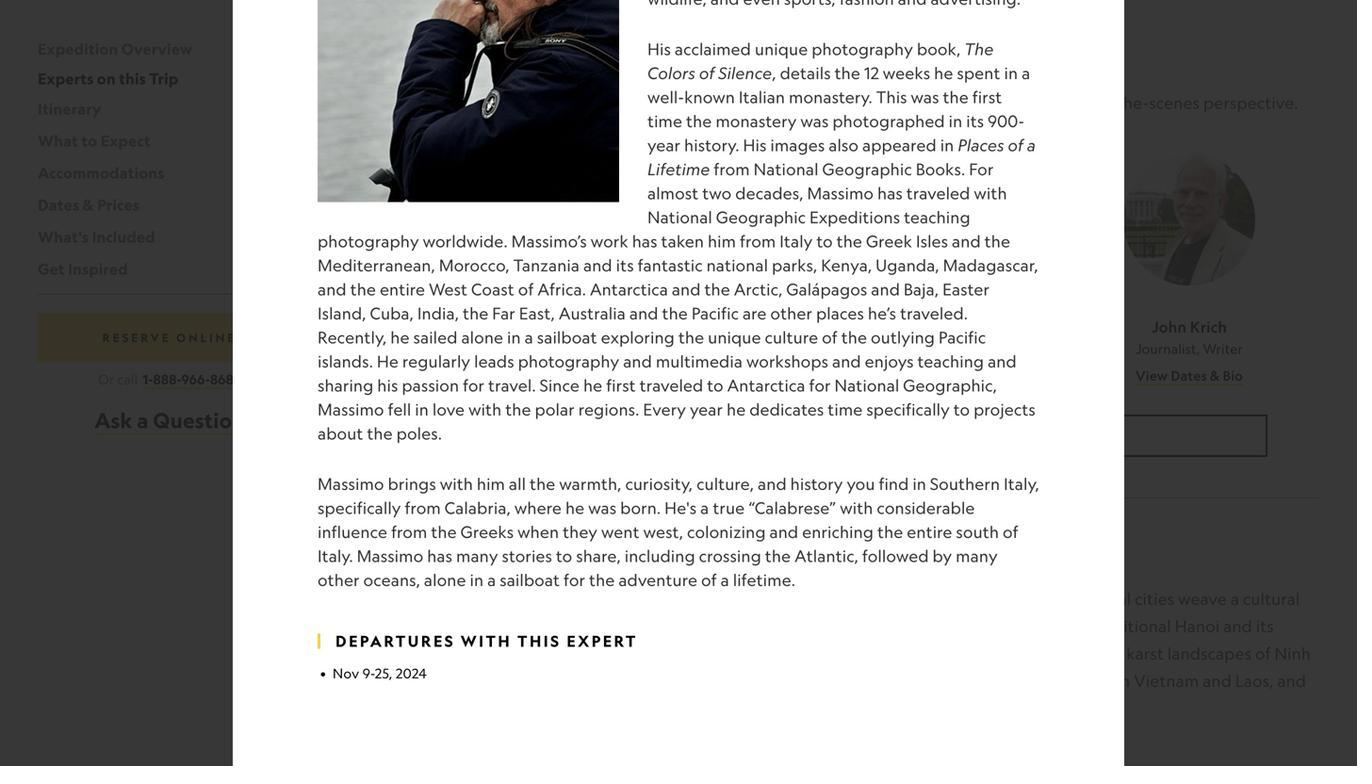 Task type: locate. For each thing, give the bounding box(es) containing it.
time
[[648, 111, 683, 131], [828, 400, 863, 420]]

its down work
[[616, 255, 634, 275]]

0 horizontal spatial view dates & bio
[[454, 368, 561, 384]]

1 horizontal spatial bio
[[882, 368, 902, 384]]

1 vertical spatial his
[[744, 135, 767, 155]]

2 view from the left
[[795, 368, 827, 384]]

year inside from national geographic books. for almost two decades, massimo has traveled with national geographic expeditions teaching photography worldwide. massimo's work has taken him from italy to the greek isles and the mediterranean, morocco, tanzania and its fantastic national parks, kenya, uganda, madagascar, and the entire west coast of africa. antarctica and the arctic, galápagos and baja, easter island, cuba, india, the far east, australia and the pacific are other places he's traveled. recently, he sailed alone in a sailboat exploring the unique culture of the outlying pacific islands. he regularly leads photography and multimedia workshops and enjoys teaching and sharing his passion for travel. since he first traveled to antarctica for national geographic, massimo fell in love with the polar regions. every year he dedicates time specifically to projects about the poles.
[[690, 400, 723, 420]]

2 vertical spatial has
[[427, 546, 453, 566]]

0 horizontal spatial other
[[318, 570, 360, 590]]

0 horizontal spatial was
[[589, 498, 617, 518]]

0 vertical spatial his
[[648, 39, 671, 59]]

east,
[[519, 304, 555, 323]]

cuba,
[[370, 304, 414, 323]]

0 horizontal spatial has
[[427, 546, 453, 566]]

0 horizontal spatial trip
[[149, 69, 179, 88]]

experts on this trip link
[[38, 69, 179, 88]]

1 vertical spatial him
[[477, 474, 505, 494]]

0 vertical spatial sailboat
[[537, 328, 598, 347]]

to inside massimo brings with him all the warmth, curiosity, culture, and history you find in southern italy, specifically from calabria, where he was born. he's a true "calabrese" with considerable influence from the greeks when they went west, colonizing and enriching the entire south of italy. massimo has many stories to share, including crossing the atlantic, followed by many other oceans, alone in a sailboat for the adventure of a lifetime.
[[556, 546, 573, 566]]

where inside delve into the treasures of southeast asia, where rural villages, ancient temples, and french colonial cities weave a cultural mosaic that is vibrant and timeless. contrast ho chi minh city's neon-lit streets with charming, traditional hanoi and its intoxicating old quarter, then set out into the vietnamese countryside to discover the spectacular karst landscapes of ninh binh. hear about national geographic grantee projects working to conserve endangered wildlife in vietnam and laos, and join an archaeologist to explore the ancient, crumbling temples at mystical angkor.
[[701, 589, 748, 609]]

geographic down also
[[823, 159, 913, 179]]

alone inside from national geographic books. for almost two decades, massimo has traveled with national geographic expeditions teaching photography worldwide. massimo's work has taken him from italy to the greek isles and the mediterranean, morocco, tanzania and its fantastic national parks, kenya, uganda, madagascar, and the entire west coast of africa. antarctica and the arctic, galápagos and baja, easter island, cuba, india, the far east, australia and the pacific are other places he's traveled. recently, he sailed alone in a sailboat exploring the unique culture of the outlying pacific islands. he regularly leads photography and multimedia workshops and enjoys teaching and sharing his passion for travel. since he first traveled to antarctica for national geographic, massimo fell in love with the polar regions. every year he dedicates time specifically to projects about the poles.
[[462, 328, 504, 347]]

1 horizontal spatial about
[[458, 671, 504, 691]]

national inside delve into the treasures of southeast asia, where rural villages, ancient temples, and french colonial cities weave a cultural mosaic that is vibrant and timeless. contrast ho chi minh city's neon-lit streets with charming, traditional hanoi and its intoxicating old quarter, then set out into the vietnamese countryside to discover the spectacular karst landscapes of ninh binh. hear about national geographic grantee projects working to conserve endangered wildlife in vietnam and laos, and join an archaeologist to explore the ancient, crumbling temples at mystical angkor.
[[508, 671, 573, 691]]

into up the that
[[424, 589, 455, 609]]

for inside massimo brings with him all the warmth, curiosity, culture, and history you find in southern italy, specifically from calabria, where he was born. he's a true "calabrese" with considerable influence from the greeks when they went west, colonizing and enriching the entire south of italy. massimo has many stories to share, including crossing the atlantic, followed by many other oceans, alone in a sailboat for the adventure of a lifetime.
[[564, 570, 586, 590]]

traveled down the books.
[[907, 183, 971, 203]]

share,
[[576, 546, 621, 566]]

alone inside massimo brings with him all the warmth, curiosity, culture, and history you find in southern italy, specifically from calabria, where he was born. he's a true "calabrese" with considerable influence from the greeks when they went west, colonizing and enriching the entire south of italy. massimo has many stories to share, including crossing the atlantic, followed by many other oceans, alone in a sailboat for the adventure of a lifetime.
[[424, 570, 466, 590]]

experts on this trip up expert
[[377, 37, 768, 75]]

1 horizontal spatial photographer
[[805, 341, 893, 357]]

and down work
[[584, 255, 613, 275]]

time right dedicates
[[828, 400, 863, 420]]

0 vertical spatial first
[[973, 87, 1003, 107]]

love
[[433, 400, 465, 420]]

bio for kasmauski
[[882, 368, 902, 384]]

first up regions.
[[607, 376, 636, 395]]

the down places
[[842, 328, 868, 347]]

bio up polar
[[541, 368, 561, 384]]

entire inside from national geographic books. for almost two decades, massimo has traveled with national geographic expeditions teaching photography worldwide. massimo's work has taken him from italy to the greek isles and the mediterranean, morocco, tanzania and its fantastic national parks, kenya, uganda, madagascar, and the entire west coast of africa. antarctica and the arctic, galápagos and baja, easter island, cuba, india, the far east, australia and the pacific are other places he's traveled. recently, he sailed alone in a sailboat exploring the unique culture of the outlying pacific islands. he regularly leads photography and multimedia workshops and enjoys teaching and sharing his passion for travel. since he first traveled to antarctica for national geographic, massimo fell in love with the polar regions. every year he dedicates time specifically to projects about the poles.
[[380, 279, 425, 299]]

expert
[[567, 632, 638, 651]]

where up ho
[[701, 589, 748, 609]]

pacific left are
[[692, 304, 739, 323]]

view dates & bio down karen kasmauski photographer
[[795, 368, 902, 384]]

0 vertical spatial was
[[911, 87, 940, 107]]

ancient
[[856, 589, 912, 609]]

other inside massimo brings with him all the warmth, curiosity, culture, and history you find in southern italy, specifically from calabria, where he was born. he's a true "calabrese" with considerable influence from the greeks when they went west, colonizing and enriching the entire south of italy. massimo has many stories to share, including crossing the atlantic, followed by many other oceans, alone in a sailboat for the adventure of a lifetime.
[[318, 570, 360, 590]]

his inside the , details the 12 weeks he spent in a well-known italian monastery. this was the first time the monastery was photographed in its 900- year history. his images also appeared in
[[744, 135, 767, 155]]

0 horizontal spatial traveled
[[640, 376, 704, 395]]

0 vertical spatial about
[[318, 424, 363, 444]]

1 horizontal spatial year
[[690, 400, 723, 420]]

specifically down geographic,
[[867, 400, 950, 420]]

time down well-
[[648, 111, 683, 131]]

1 vertical spatial specifically
[[318, 498, 401, 518]]

the left far
[[463, 304, 489, 323]]

1 horizontal spatial where
[[701, 589, 748, 609]]

1 horizontal spatial entire
[[907, 522, 953, 542]]

1 horizontal spatial specifically
[[867, 400, 950, 420]]

national down enjoys
[[835, 376, 900, 395]]

1 horizontal spatial trip
[[690, 37, 768, 75]]

0 horizontal spatial this
[[119, 69, 146, 88]]

1 many from the left
[[456, 546, 498, 566]]

photographer inside karen kasmauski photographer
[[805, 341, 893, 357]]

view dates & bio for krich
[[1136, 368, 1244, 384]]

1 horizontal spatial itinerary
[[377, 536, 565, 574]]

teaching up geographic,
[[918, 352, 985, 371]]

0 vertical spatial unique
[[755, 39, 808, 59]]

a inside ask a question button
[[137, 407, 149, 434]]

leads
[[474, 352, 515, 371]]

0 horizontal spatial projects
[[736, 671, 798, 691]]

and up landscapes
[[1224, 617, 1253, 637]]

on down expedition overview "link"
[[97, 69, 116, 88]]

1 horizontal spatial for
[[564, 570, 586, 590]]

1 horizontal spatial him
[[708, 231, 737, 251]]

calabria,
[[445, 498, 511, 518]]

photography
[[812, 39, 914, 59], [318, 231, 419, 251], [518, 352, 620, 371]]

where
[[515, 498, 562, 518], [701, 589, 748, 609]]

italy.
[[318, 546, 353, 566]]

0 vertical spatial photography
[[812, 39, 914, 59]]

and up island,
[[318, 279, 347, 299]]

tanzania
[[514, 255, 580, 275]]

0 horizontal spatial antarctica
[[590, 279, 669, 299]]

view for john
[[1136, 368, 1169, 384]]

specifically
[[867, 400, 950, 420], [318, 498, 401, 518]]

traveled
[[907, 183, 971, 203], [640, 376, 704, 395]]

1 horizontal spatial traveled
[[907, 183, 971, 203]]

of inside the colors of silence
[[700, 63, 715, 83]]

has up fantastic
[[633, 231, 658, 251]]

italy
[[780, 231, 813, 251]]

photographer for bassano
[[463, 341, 551, 357]]

projects inside delve into the treasures of southeast asia, where rural villages, ancient temples, and french colonial cities weave a cultural mosaic that is vibrant and timeless. contrast ho chi minh city's neon-lit streets with charming, traditional hanoi and its intoxicating old quarter, then set out into the vietnamese countryside to discover the spectacular karst landscapes of ninh binh. hear about national geographic grantee projects working to conserve endangered wildlife in vietnam and laos, and join an archaeologist to explore the ancient, crumbling temples at mystical angkor.
[[736, 671, 798, 691]]

1 vertical spatial alone
[[424, 570, 466, 590]]

regularly
[[403, 352, 471, 371]]

1 horizontal spatial was
[[801, 111, 829, 131]]

view for massimo
[[454, 368, 486, 384]]

bio down the outlying
[[882, 368, 902, 384]]

work
[[591, 231, 629, 251]]

0 horizontal spatial his
[[648, 39, 671, 59]]

they
[[563, 522, 598, 542]]

expedition
[[38, 39, 118, 58]]

journalist,
[[1136, 341, 1201, 357]]

12
[[865, 63, 880, 83]]

known
[[685, 87, 735, 107]]

& for massimo
[[528, 368, 538, 384]]

888-
[[153, 371, 181, 388]]

inspired
[[68, 259, 128, 279]]

0 horizontal spatial specifically
[[318, 498, 401, 518]]

was down monastery.
[[801, 111, 829, 131]]

and up quarter,
[[542, 617, 571, 637]]

fell
[[388, 400, 412, 420]]

specifically up influence in the left of the page
[[318, 498, 401, 518]]

the up lifetime.
[[766, 546, 791, 566]]

what to expect
[[38, 131, 151, 150]]

1 horizontal spatial its
[[967, 111, 985, 131]]

3 view dates & bio from the left
[[1136, 368, 1244, 384]]

he inside massimo brings with him all the warmth, curiosity, culture, and history you find in southern italy, specifically from calabria, where he was born. he's a true "calabrese" with considerable influence from the greeks when they went west, colonizing and enriching the entire south of italy. massimo has many stories to share, including crossing the atlantic, followed by many other oceans, alone in a sailboat for the adventure of a lifetime.
[[566, 498, 585, 518]]

delve
[[377, 589, 421, 609]]

temples,
[[916, 589, 982, 609]]

passion
[[402, 376, 459, 395]]

archaeologist
[[431, 699, 534, 719]]

1 vertical spatial teaching
[[918, 352, 985, 371]]

1 vertical spatial other
[[318, 570, 360, 590]]

2 bio from the left
[[882, 368, 902, 384]]

he
[[935, 63, 954, 83], [391, 328, 410, 347], [584, 376, 603, 395], [727, 400, 746, 420], [566, 498, 585, 518]]

ask
[[94, 407, 133, 434]]

expedition overview
[[38, 39, 192, 58]]

0 vertical spatial projects
[[974, 400, 1036, 420]]

hanoi
[[1176, 617, 1220, 637]]

photography up mediterranean, in the top left of the page
[[318, 231, 419, 251]]

the
[[835, 63, 861, 83], [943, 87, 969, 107], [687, 111, 712, 131], [837, 231, 863, 251], [985, 231, 1011, 251], [350, 279, 376, 299], [705, 279, 731, 299], [463, 304, 489, 323], [662, 304, 688, 323], [679, 328, 705, 347], [842, 328, 868, 347], [506, 400, 532, 420], [367, 424, 393, 444], [530, 474, 556, 494], [431, 522, 457, 542], [878, 522, 904, 542], [766, 546, 791, 566], [589, 570, 615, 590], [458, 589, 484, 609], [700, 644, 726, 664], [1007, 644, 1033, 664], [620, 699, 646, 719]]

0 horizontal spatial many
[[456, 546, 498, 566]]

dates down massimo bassano photographer
[[489, 368, 525, 384]]

about up archaeologist
[[458, 671, 504, 691]]

1 horizontal spatial his
[[744, 135, 767, 155]]

1 horizontal spatial into
[[666, 644, 696, 664]]

or
[[98, 371, 114, 388]]

3 bio from the left
[[1224, 368, 1244, 384]]

almost
[[648, 183, 699, 203]]

a right weave
[[1231, 589, 1240, 609]]

exploring
[[601, 328, 675, 347]]

1 horizontal spatial view
[[795, 368, 827, 384]]

a down rare
[[1028, 135, 1036, 155]]

traveled up every
[[640, 376, 704, 395]]

insights
[[915, 93, 974, 113]]

dedicates
[[750, 400, 825, 420]]

0 horizontal spatial itinerary
[[38, 99, 102, 118]]

1 horizontal spatial other
[[771, 304, 813, 323]]

included
[[92, 227, 155, 247]]

and up the exploring
[[630, 304, 659, 323]]

other
[[771, 304, 813, 323], [318, 570, 360, 590]]

for
[[463, 376, 485, 395], [810, 376, 831, 395], [564, 570, 586, 590]]

a down the greeks
[[488, 570, 496, 590]]

1 horizontal spatial projects
[[974, 400, 1036, 420]]

weave
[[1179, 589, 1228, 609]]

the down the "national"
[[705, 279, 731, 299]]

2 horizontal spatial bio
[[1224, 368, 1244, 384]]

0 horizontal spatial experts on this trip
[[38, 69, 179, 88]]

year inside the , details the 12 weeks he spent in a well-known italian monastery. this was the first time the monastery was photographed in its 900- year history. his images also appeared in
[[648, 135, 681, 155]]

set
[[609, 644, 632, 664]]

0 horizontal spatial bio
[[541, 368, 561, 384]]

the down mediterranean, in the top left of the page
[[350, 279, 376, 299]]

national
[[707, 255, 769, 275]]

1 horizontal spatial many
[[956, 546, 998, 566]]

then
[[570, 644, 605, 664]]

southern
[[931, 474, 1001, 494]]

reserve online link
[[38, 313, 302, 363]]

accompany
[[639, 93, 726, 113]]

1 horizontal spatial experts
[[377, 37, 528, 75]]

greek
[[867, 231, 913, 251]]

2 vertical spatial was
[[589, 498, 617, 518]]

0 horizontal spatial year
[[648, 135, 681, 155]]

geographic
[[461, 93, 551, 113], [823, 159, 913, 179], [717, 207, 806, 227], [576, 671, 666, 691]]

1 vertical spatial unique
[[708, 328, 762, 347]]

dates for massimo
[[489, 368, 525, 384]]

1 vertical spatial projects
[[736, 671, 798, 691]]

other down italy.
[[318, 570, 360, 590]]

0 horizontal spatial about
[[318, 424, 363, 444]]

1 vertical spatial entire
[[907, 522, 953, 542]]

south
[[957, 522, 1000, 542]]

1 horizontal spatial first
[[973, 87, 1003, 107]]

1 horizontal spatial photography
[[518, 352, 620, 371]]

itinerary down "calabria,"
[[377, 536, 565, 574]]

trip up known
[[690, 37, 768, 75]]

about inside delve into the treasures of southeast asia, where rural villages, ancient temples, and french colonial cities weave a cultural mosaic that is vibrant and timeless. contrast ho chi minh city's neon-lit streets with charming, traditional hanoi and its intoxicating old quarter, then set out into the vietnamese countryside to discover the spectacular karst landscapes of ninh binh. hear about national geographic grantee projects working to conserve endangered wildlife in vietnam and laos, and join an archaeologist to explore the ancient, crumbling temples at mystical angkor.
[[458, 671, 504, 691]]

view dates & bio
[[454, 368, 561, 384], [795, 368, 902, 384], [1136, 368, 1244, 384]]

first down spent
[[973, 87, 1003, 107]]

3 view from the left
[[1136, 368, 1169, 384]]

1 vertical spatial traveled
[[640, 376, 704, 395]]

view dates & bio down massimo bassano photographer
[[454, 368, 561, 384]]

2 horizontal spatial this
[[601, 37, 681, 75]]

traveled.
[[901, 304, 969, 323]]

asia,
[[661, 589, 697, 609]]

about down sharing
[[318, 424, 363, 444]]

about
[[318, 424, 363, 444], [458, 671, 504, 691]]

sailboat down stories at the left
[[500, 570, 560, 590]]

2 view dates & bio from the left
[[795, 368, 902, 384]]

when
[[518, 522, 559, 542]]

discover
[[939, 644, 1003, 664]]

its inside delve into the treasures of southeast asia, where rural villages, ancient temples, and french colonial cities weave a cultural mosaic that is vibrant and timeless. contrast ho chi minh city's neon-lit streets with charming, traditional hanoi and its intoxicating old quarter, then set out into the vietnamese countryside to discover the spectacular karst landscapes of ninh binh. hear about national geographic grantee projects working to conserve endangered wildlife in vietnam and laos, and join an archaeologist to explore the ancient, crumbling temples at mystical angkor.
[[1257, 617, 1275, 637]]

has up expeditions
[[878, 183, 903, 203]]

0 horizontal spatial photography
[[318, 231, 419, 251]]

1 vertical spatial has
[[633, 231, 658, 251]]

view up dedicates
[[795, 368, 827, 384]]

0 vertical spatial alone
[[462, 328, 504, 347]]

hear
[[418, 671, 455, 691]]

well-
[[648, 87, 685, 107]]

the up grantee
[[700, 644, 726, 664]]

dates down karen kasmauski photographer
[[830, 368, 866, 384]]

900-
[[988, 111, 1025, 131]]

1 horizontal spatial view dates & bio
[[795, 368, 902, 384]]

island,
[[318, 304, 366, 323]]

0 vertical spatial teaching
[[904, 207, 971, 227]]

the up "multimedia" on the top of page
[[679, 328, 705, 347]]

photographer massimo bassano in profile with his hand over his mouth near the sea image
[[318, 0, 620, 202]]

experts up itinerary link
[[38, 69, 94, 88]]

1 vertical spatial itinerary
[[377, 536, 565, 574]]

australia
[[559, 304, 626, 323]]

nov
[[333, 666, 360, 682]]

1 view from the left
[[454, 368, 486, 384]]

was down "warmth," at the left of page
[[589, 498, 617, 518]]

from national geographic books. for almost two decades, massimo has traveled with national geographic expeditions teaching photography worldwide. massimo's work has taken him from italy to the greek isles and the mediterranean, morocco, tanzania and its fantastic national parks, kenya, uganda, madagascar, and the entire west coast of africa. antarctica and the arctic, galápagos and baja, easter island, cuba, india, the far east, australia and the pacific are other places he's traveled. recently, he sailed alone in a sailboat exploring the unique culture of the outlying pacific islands. he regularly leads photography and multimedia workshops and enjoys teaching and sharing his passion for travel. since he first traveled to antarctica for national geographic, massimo fell in love with the polar regions. every year he dedicates time specifically to projects about the poles.
[[318, 159, 1039, 444]]

0 vertical spatial pacific
[[692, 304, 739, 323]]

dates down journalist,
[[1172, 368, 1208, 384]]

first inside from national geographic books. for almost two decades, massimo has traveled with national geographic expeditions teaching photography worldwide. massimo's work has taken him from italy to the greek isles and the mediterranean, morocco, tanzania and its fantastic national parks, kenya, uganda, madagascar, and the entire west coast of africa. antarctica and the arctic, galápagos and baja, easter island, cuba, india, the far east, australia and the pacific are other places he's traveled. recently, he sailed alone in a sailboat exploring the unique culture of the outlying pacific islands. he regularly leads photography and multimedia workshops and enjoys teaching and sharing his passion for travel. since he first traveled to antarctica for national geographic, massimo fell in love with the polar regions. every year he dedicates time specifically to projects about the poles.
[[607, 376, 636, 395]]

1 vertical spatial about
[[458, 671, 504, 691]]

0 vertical spatial antarctica
[[590, 279, 669, 299]]

its inside the , details the 12 weeks he spent in a well-known italian monastery. this was the first time the monastery was photographed in its 900- year history. his images also appeared in
[[967, 111, 985, 131]]

photographer down kasmauski
[[805, 341, 893, 357]]

& for john
[[1211, 368, 1221, 384]]

worldwide.
[[423, 231, 508, 251]]

unique down are
[[708, 328, 762, 347]]

his down monastery
[[744, 135, 767, 155]]

true
[[713, 498, 745, 518]]

experts on this trip down expedition overview "link"
[[38, 69, 179, 88]]

him inside from national geographic books. for almost two decades, massimo has traveled with national geographic expeditions teaching photography worldwide. massimo's work has taken him from italy to the greek isles and the mediterranean, morocco, tanzania and its fantastic national parks, kenya, uganda, madagascar, and the entire west coast of africa. antarctica and the arctic, galápagos and baja, easter island, cuba, india, the far east, australia and the pacific are other places he's traveled. recently, he sailed alone in a sailboat exploring the unique culture of the outlying pacific islands. he regularly leads photography and multimedia workshops and enjoys teaching and sharing his passion for travel. since he first traveled to antarctica for national geographic, massimo fell in love with the polar regions. every year he dedicates time specifically to projects about the poles.
[[708, 231, 737, 251]]

this
[[601, 37, 681, 75], [119, 69, 146, 88], [518, 632, 562, 651]]

to up conserve
[[919, 644, 935, 664]]

1 view dates & bio from the left
[[454, 368, 561, 384]]

1 vertical spatial into
[[666, 644, 696, 664]]

2 vertical spatial its
[[1257, 617, 1275, 637]]

far
[[493, 304, 516, 323]]

accommodations link
[[38, 163, 164, 182]]

0 horizontal spatial into
[[424, 589, 455, 609]]

a right ask
[[137, 407, 149, 434]]

nov 9-25, 2024
[[333, 666, 427, 682]]

recently,
[[318, 328, 387, 347]]

to right what
[[81, 131, 97, 150]]

africa.
[[538, 279, 587, 299]]

in right spent
[[1005, 63, 1019, 83]]

&
[[83, 195, 94, 214], [528, 368, 538, 384], [869, 368, 879, 384], [1211, 368, 1221, 384]]

and down kasmauski
[[833, 352, 862, 371]]

was inside massimo brings with him all the warmth, curiosity, culture, and history you find in southern italy, specifically from calabria, where he was born. he's a true "calabrese" with considerable influence from the greeks when they went west, colonizing and enriching the entire south of italy. massimo has many stories to share, including crossing the atlantic, followed by many other oceans, alone in a sailboat for the adventure of a lifetime.
[[589, 498, 617, 518]]

0 vertical spatial where
[[515, 498, 562, 518]]

2 horizontal spatial was
[[911, 87, 940, 107]]

dates up what's
[[38, 195, 79, 214]]

projects inside from national geographic books. for almost two decades, massimo has traveled with national geographic expeditions teaching photography worldwide. massimo's work has taken him from italy to the greek isles and the mediterranean, morocco, tanzania and its fantastic national parks, kenya, uganda, madagascar, and the entire west coast of africa. antarctica and the arctic, galápagos and baja, easter island, cuba, india, the far east, australia and the pacific are other places he's traveled. recently, he sailed alone in a sailboat exploring the unique culture of the outlying pacific islands. he regularly leads photography and multimedia workshops and enjoys teaching and sharing his passion for travel. since he first traveled to antarctica for national geographic, massimo fell in love with the polar regions. every year he dedicates time specifically to projects about the poles.
[[974, 400, 1036, 420]]

1 bio from the left
[[541, 368, 561, 384]]

, details the 12 weeks he spent in a well-known italian monastery. this was the first time the monastery was photographed in its 900- year history. his images also appeared in
[[648, 63, 1031, 155]]

0 horizontal spatial first
[[607, 376, 636, 395]]

0 vertical spatial itinerary
[[38, 99, 102, 118]]

colors
[[648, 63, 696, 83]]

neon-
[[856, 617, 901, 637]]

geographic down set in the left of the page
[[576, 671, 666, 691]]

2 horizontal spatial view dates & bio
[[1136, 368, 1244, 384]]

0 horizontal spatial him
[[477, 474, 505, 494]]

0 vertical spatial into
[[424, 589, 455, 609]]

geographic left expert
[[461, 93, 551, 113]]

binh.
[[377, 671, 414, 691]]

charming,
[[1013, 617, 1088, 637]]

join
[[377, 699, 405, 719]]

2 photographer from the left
[[805, 341, 893, 357]]

1 horizontal spatial antarctica
[[728, 376, 806, 395]]

the right explore
[[620, 699, 646, 719]]

he down cuba, at the left of the page
[[391, 328, 410, 347]]

its inside from national geographic books. for almost two decades, massimo has traveled with national geographic expeditions teaching photography worldwide. massimo's work has taken him from italy to the greek isles and the mediterranean, morocco, tanzania and its fantastic national parks, kenya, uganda, madagascar, and the entire west coast of africa. antarctica and the arctic, galápagos and baja, easter island, cuba, india, the far east, australia and the pacific are other places he's traveled. recently, he sailed alone in a sailboat exploring the unique culture of the outlying pacific islands. he regularly leads photography and multimedia workshops and enjoys teaching and sharing his passion for travel. since he first traveled to antarctica for national geographic, massimo fell in love with the polar regions. every year he dedicates time specifically to projects about the poles.
[[616, 255, 634, 275]]

2 horizontal spatial has
[[878, 183, 903, 203]]

this for geographic
[[601, 37, 681, 75]]

0 horizontal spatial where
[[515, 498, 562, 518]]

1 horizontal spatial time
[[828, 400, 863, 420]]

view dates & bio for kasmauski
[[795, 368, 902, 384]]

photographer inside massimo bassano photographer
[[463, 341, 551, 357]]

old
[[472, 644, 500, 664]]

bio
[[541, 368, 561, 384], [882, 368, 902, 384], [1224, 368, 1244, 384]]

0 vertical spatial its
[[967, 111, 985, 131]]

1 vertical spatial where
[[701, 589, 748, 609]]

antarctica up australia
[[590, 279, 669, 299]]

him up the "national"
[[708, 231, 737, 251]]

italy,
[[1004, 474, 1040, 494]]

0 vertical spatial year
[[648, 135, 681, 155]]

influence
[[318, 522, 388, 542]]

massimo's
[[512, 231, 587, 251]]

get inspired link
[[38, 259, 128, 279]]

reserve online
[[102, 331, 237, 345]]

1 photographer from the left
[[463, 341, 551, 357]]

year right every
[[690, 400, 723, 420]]

2 horizontal spatial its
[[1257, 617, 1275, 637]]

the up kenya,
[[837, 231, 863, 251]]



Task type: vqa. For each thing, say whether or not it's contained in the screenshot.
appeared
yes



Task type: describe. For each thing, give the bounding box(es) containing it.
and down landscapes
[[1203, 671, 1232, 691]]

& for karen
[[869, 368, 879, 384]]

isles
[[917, 231, 949, 251]]

share
[[871, 93, 911, 113]]

easter
[[943, 279, 990, 299]]

with inside delve into the treasures of southeast asia, where rural villages, ancient temples, and french colonial cities weave a cultural mosaic that is vibrant and timeless. contrast ho chi minh city's neon-lit streets with charming, traditional hanoi and its intoxicating old quarter, then set out into the vietnamese countryside to discover the spectacular karst landscapes of ninh binh. hear about national geographic grantee projects working to conserve endangered wildlife in vietnam and laos, and join an archaeologist to explore the ancient, crumbling temples at mystical angkor.
[[976, 617, 1009, 637]]

rare
[[1023, 93, 1053, 113]]

a inside places of a lifetime
[[1028, 135, 1036, 155]]

to left share in the top of the page
[[851, 93, 867, 113]]

sharing
[[318, 376, 374, 395]]

west,
[[644, 522, 684, 542]]

a down crossing
[[721, 570, 730, 590]]

grantee
[[670, 671, 732, 691]]

and down fantastic
[[672, 279, 701, 299]]

the down share,
[[589, 570, 615, 590]]

massimo up oceans,
[[357, 546, 424, 566]]

time inside the , details the 12 weeks he spent in a well-known italian monastery. this was the first time the monastery was photographed in its 900- year history. his images also appeared in
[[648, 111, 683, 131]]

a left rare
[[1011, 93, 1019, 113]]

the up the is
[[458, 589, 484, 609]]

you
[[847, 474, 876, 494]]

he's
[[665, 498, 697, 518]]

massimo bassano photographer
[[445, 318, 570, 357]]

of inside places of a lifetime
[[1009, 135, 1024, 155]]

1 vertical spatial pacific
[[939, 328, 987, 347]]

the up endangered
[[1007, 644, 1033, 664]]

a left true
[[701, 498, 710, 518]]

sailboat inside from national geographic books. for almost two decades, massimo has traveled with national geographic expeditions teaching photography worldwide. massimo's work has taken him from italy to the greek isles and the mediterranean, morocco, tanzania and its fantastic national parks, kenya, uganda, madagascar, and the entire west coast of africa. antarctica and the arctic, galápagos and baja, easter island, cuba, india, the far east, australia and the pacific are other places he's traveled. recently, he sailed alone in a sailboat exploring the unique culture of the outlying pacific islands. he regularly leads photography and multimedia workshops and enjoys teaching and sharing his passion for travel. since he first traveled to antarctica for national geographic, massimo fell in love with the polar regions. every year he dedicates time specifically to projects about the poles.
[[537, 328, 598, 347]]

the down travel.
[[506, 400, 532, 420]]

also
[[829, 135, 859, 155]]

sailboat inside massimo brings with him all the warmth, curiosity, culture, and history you find in southern italy, specifically from calabria, where he was born. he's a true "calabrese" with considerable influence from the greeks when they went west, colonizing and enriching the entire south of italy. massimo has many stories to share, including crossing the atlantic, followed by many other oceans, alone in a sailboat for the adventure of a lifetime.
[[500, 570, 560, 590]]

images
[[771, 135, 825, 155]]

weeks
[[883, 63, 931, 83]]

0 horizontal spatial for
[[463, 376, 485, 395]]

all
[[509, 474, 526, 494]]

dates for karen
[[830, 368, 866, 384]]

expeditions
[[810, 207, 901, 227]]

contrast
[[646, 617, 711, 637]]

he's
[[868, 304, 897, 323]]

of up east,
[[518, 279, 534, 299]]

dates & prices
[[38, 195, 140, 214]]

massimo brings with him all the warmth, curiosity, culture, and history you find in southern italy, specifically from calabria, where he was born. he's a true "calabrese" with considerable influence from the greeks when they went west, colonizing and enriching the entire south of italy. massimo has many stories to share, including crossing the atlantic, followed by many other oceans, alone in a sailboat for the adventure of a lifetime.
[[318, 474, 1040, 590]]

"calabrese"
[[749, 498, 837, 518]]

at
[[861, 699, 877, 719]]

lifetime
[[648, 159, 711, 179]]

1 horizontal spatial experts on this trip
[[377, 37, 768, 75]]

rural
[[752, 589, 787, 609]]

0 vertical spatial has
[[878, 183, 903, 203]]

in up considerable
[[913, 474, 927, 494]]

traditional
[[1092, 617, 1172, 637]]

french
[[1018, 589, 1069, 609]]

1-
[[143, 371, 153, 388]]

bio for krich
[[1224, 368, 1244, 384]]

in up the is
[[470, 570, 484, 590]]

the up followed
[[878, 522, 904, 542]]

places
[[817, 304, 865, 323]]

in up places
[[949, 111, 963, 131]]

departures
[[336, 632, 456, 651]]

spent
[[958, 63, 1001, 83]]

and down "calabrese"
[[770, 522, 799, 542]]

spectacular
[[1036, 644, 1123, 664]]

in up the books.
[[941, 135, 955, 155]]

of right the treasures
[[561, 589, 577, 609]]

0 horizontal spatial pacific
[[692, 304, 739, 323]]

a inside delve into the treasures of southeast asia, where rural villages, ancient temples, and french colonial cities weave a cultural mosaic that is vibrant and timeless. contrast ho chi minh city's neon-lit streets with charming, traditional hanoi and its intoxicating old quarter, then set out into the vietnamese countryside to discover the spectacular karst landscapes of ninh binh. hear about national geographic grantee projects working to conserve endangered wildlife in vietnam and laos, and join an archaeologist to explore the ancient, crumbling temples at mystical angkor.
[[1231, 589, 1240, 609]]

landscapes
[[1168, 644, 1252, 664]]

about inside from national geographic books. for almost two decades, massimo has traveled with national geographic expeditions teaching photography worldwide. massimo's work has taken him from italy to the greek isles and the mediterranean, morocco, tanzania and its fantastic national parks, kenya, uganda, madagascar, and the entire west coast of africa. antarctica and the arctic, galápagos and baja, easter island, cuba, india, the far east, australia and the pacific are other places he's traveled. recently, he sailed alone in a sailboat exploring the unique culture of the outlying pacific islands. he regularly leads photography and multimedia workshops and enjoys teaching and sharing his passion for travel. since he first traveled to antarctica for national geographic, massimo fell in love with the polar regions. every year he dedicates time specifically to projects about the poles.
[[318, 424, 363, 444]]

the down known
[[687, 111, 712, 131]]

where inside massimo brings with him all the warmth, curiosity, culture, and history you find in southern italy, specifically from calabria, where he was born. he's a true "calabrese" with considerable influence from the greeks when they went west, colonizing and enriching the entire south of italy. massimo has many stories to share, including crossing the atlantic, followed by many other oceans, alone in a sailboat for the adventure of a lifetime.
[[515, 498, 562, 518]]

photographer for kasmauski
[[805, 341, 893, 357]]

2 many from the left
[[956, 546, 998, 566]]

1 vertical spatial antarctica
[[728, 376, 806, 395]]

overview
[[121, 39, 192, 58]]

national right a
[[393, 93, 458, 113]]

ask a question button
[[94, 407, 245, 436]]

massimo up expeditions
[[808, 183, 874, 203]]

of up laos,
[[1256, 644, 1272, 664]]

him inside massimo brings with him all the warmth, curiosity, culture, and history you find in southern italy, specifically from calabria, where he was born. he's a true "calabrese" with considerable influence from the greeks when they went west, colonizing and enriching the entire south of italy. massimo has many stories to share, including crossing the atlantic, followed by many other oceans, alone in a sailboat for the adventure of a lifetime.
[[477, 474, 505, 494]]

italian
[[739, 87, 786, 107]]

books.
[[916, 159, 966, 179]]

went
[[602, 522, 640, 542]]

the left "12"
[[835, 63, 861, 83]]

stories
[[502, 546, 553, 566]]

explore
[[558, 699, 617, 719]]

and up he's
[[872, 279, 901, 299]]

this for 25,
[[518, 632, 562, 651]]

the down fell
[[367, 424, 393, 444]]

0 vertical spatial traveled
[[907, 183, 971, 203]]

and up madagascar,
[[952, 231, 981, 251]]

to down geographic,
[[954, 400, 971, 420]]

national up taken
[[648, 207, 713, 227]]

lit
[[901, 617, 916, 637]]

the down "calabria,"
[[431, 522, 457, 542]]

monastery.
[[789, 87, 873, 107]]

of down crossing
[[702, 570, 717, 590]]

he up regions.
[[584, 376, 603, 395]]

outlying
[[871, 328, 936, 347]]

2 horizontal spatial for
[[810, 376, 831, 395]]

of down places
[[822, 328, 838, 347]]

villages,
[[790, 589, 852, 609]]

crossing
[[699, 546, 762, 566]]

has inside massimo brings with him all the warmth, curiosity, culture, and history you find in southern italy, specifically from calabria, where he was born. he's a true "calabrese" with considerable influence from the greeks when they went west, colonizing and enriching the entire south of italy. massimo has many stories to share, including crossing the atlantic, followed by many other oceans, alone in a sailboat for the adventure of a lifetime.
[[427, 546, 453, 566]]

and up "calabrese"
[[758, 474, 787, 494]]

massimo down sharing
[[318, 400, 384, 420]]

time inside from national geographic books. for almost two decades, massimo has traveled with national geographic expeditions teaching photography worldwide. massimo's work has taken him from italy to the greek isles and the mediterranean, morocco, tanzania and its fantastic national parks, kenya, uganda, madagascar, and the entire west coast of africa. antarctica and the arctic, galápagos and baja, easter island, cuba, india, the far east, australia and the pacific are other places he's traveled. recently, he sailed alone in a sailboat exploring the unique culture of the outlying pacific islands. he regularly leads photography and multimedia workshops and enjoys teaching and sharing his passion for travel. since he first traveled to antarctica for national geographic, massimo fell in love with the polar regions. every year he dedicates time specifically to projects about the poles.
[[828, 400, 863, 420]]

2024
[[396, 666, 427, 682]]

and up geographic,
[[988, 352, 1017, 371]]

get
[[38, 259, 65, 279]]

a inside the , details the 12 weeks he spent in a well-known italian monastery. this was the first time the monastery was photographed in its 900- year history. his images also appeared in
[[1022, 63, 1031, 83]]

0 horizontal spatial experts
[[38, 69, 94, 88]]

for
[[970, 159, 994, 179]]

silence
[[719, 63, 773, 83]]

specifically inside from national geographic books. for almost two decades, massimo has traveled with national geographic expeditions teaching photography worldwide. massimo's work has taken him from italy to the greek isles and the mediterranean, morocco, tanzania and its fantastic national parks, kenya, uganda, madagascar, and the entire west coast of africa. antarctica and the arctic, galápagos and baja, easter island, cuba, india, the far east, australia and the pacific are other places he's traveled. recently, he sailed alone in a sailboat exploring the unique culture of the outlying pacific islands. he regularly leads photography and multimedia workshops and enjoys teaching and sharing his passion for travel. since he first traveled to antarctica for national geographic, massimo fell in love with the polar regions. every year he dedicates time specifically to projects about the poles.
[[867, 400, 950, 420]]

expert
[[555, 93, 606, 113]]

departure
[[769, 93, 847, 113]]

morocco,
[[439, 255, 510, 275]]

he inside the , details the 12 weeks he spent in a well-known italian monastery. this was the first time the monastery was photographed in its 900- year history. his images also appeared in
[[935, 63, 954, 83]]

geographic inside delve into the treasures of southeast asia, where rural villages, ancient temples, and french colonial cities weave a cultural mosaic that is vibrant and timeless. contrast ho chi minh city's neon-lit streets with charming, traditional hanoi and its intoxicating old quarter, then set out into the vietnamese countryside to discover the spectacular karst landscapes of ninh binh. hear about national geographic grantee projects working to conserve endangered wildlife in vietnam and laos, and join an archaeologist to explore the ancient, crumbling temples at mystical angkor.
[[576, 671, 666, 691]]

and down the exploring
[[624, 352, 652, 371]]

the up the exploring
[[662, 304, 688, 323]]

what to expect link
[[38, 131, 151, 150]]

taken
[[662, 231, 704, 251]]

city's
[[811, 617, 852, 637]]

vietnam
[[1135, 671, 1200, 691]]

his
[[377, 376, 398, 395]]

the down spent
[[943, 87, 969, 107]]

culture,
[[697, 474, 755, 494]]

he
[[377, 352, 399, 371]]

chi
[[741, 617, 766, 637]]

poles.
[[397, 424, 442, 444]]

india,
[[418, 304, 459, 323]]

1 vertical spatial photography
[[318, 231, 419, 251]]

laos,
[[1236, 671, 1274, 691]]

to down "multimedia" on the top of page
[[708, 376, 724, 395]]

what's included
[[38, 227, 155, 247]]

first inside the , details the 12 weeks he spent in a well-known italian monastery. this was the first time the monastery was photographed in its 900- year history. his images also appeared in
[[973, 87, 1003, 107]]

and down ninh
[[1278, 671, 1307, 691]]

to right the 'italy'
[[817, 231, 833, 251]]

2 vertical spatial photography
[[518, 352, 620, 371]]

the colors of silence
[[648, 39, 994, 83]]

massimo up influence in the left of the page
[[318, 474, 384, 494]]

john
[[1152, 318, 1187, 337]]

a inside from national geographic books. for almost two decades, massimo has traveled with national geographic expeditions teaching photography worldwide. massimo's work has taken him from italy to the greek isles and the mediterranean, morocco, tanzania and its fantastic national parks, kenya, uganda, madagascar, and the entire west coast of africa. antarctica and the arctic, galápagos and baja, easter island, cuba, india, the far east, australia and the pacific are other places he's traveled. recently, he sailed alone in a sailboat exploring the unique culture of the outlying pacific islands. he regularly leads photography and multimedia workshops and enjoys teaching and sharing his passion for travel. since he first traveled to antarctica for national geographic, massimo fell in love with the polar regions. every year he dedicates time specifically to projects about the poles.
[[525, 328, 534, 347]]

karen kasmauski photographer
[[788, 318, 910, 357]]

to down countryside
[[867, 671, 884, 691]]

to left explore
[[538, 699, 554, 719]]

massimo inside massimo bassano photographer
[[445, 318, 508, 337]]

oceans,
[[364, 570, 421, 590]]

geographic down decades, at top
[[717, 207, 806, 227]]

bio for bassano
[[541, 368, 561, 384]]

he left dedicates
[[727, 400, 746, 420]]

0 horizontal spatial on
[[97, 69, 116, 88]]

view for karen
[[795, 368, 827, 384]]

specifically inside massimo brings with him all the warmth, curiosity, culture, and history you find in southern italy, specifically from calabria, where he was born. he's a true "calabrese" with considerable influence from the greeks when they went west, colonizing and enriching the entire south of italy. massimo has many stories to share, including crossing the atlantic, followed by many other oceans, alone in a sailboat for the adventure of a lifetime.
[[318, 498, 401, 518]]

in inside delve into the treasures of southeast asia, where rural villages, ancient temples, and french colonial cities weave a cultural mosaic that is vibrant and timeless. contrast ho chi minh city's neon-lit streets with charming, traditional hanoi and its intoxicating old quarter, then set out into the vietnamese countryside to discover the spectacular karst landscapes of ninh binh. hear about national geographic grantee projects working to conserve endangered wildlife in vietnam and laos, and join an archaeologist to explore the ancient, crumbling temples at mystical angkor.
[[1117, 671, 1131, 691]]

9-
[[363, 666, 375, 682]]

that
[[433, 617, 465, 637]]

the right all
[[530, 474, 556, 494]]

unique inside from national geographic books. for almost two decades, massimo has traveled with national geographic expeditions teaching photography worldwide. massimo's work has taken him from italy to the greek isles and the mediterranean, morocco, tanzania and its fantastic national parks, kenya, uganda, madagascar, and the entire west coast of africa. antarctica and the arctic, galápagos and baja, easter island, cuba, india, the far east, australia and the pacific are other places he's traveled. recently, he sailed alone in a sailboat exploring the unique culture of the outlying pacific islands. he regularly leads photography and multimedia workshops and enjoys teaching and sharing his passion for travel. since he first traveled to antarctica for national geographic, massimo fell in love with the polar regions. every year he dedicates time specifically to projects about the poles.
[[708, 328, 762, 347]]

entire inside massimo brings with him all the warmth, curiosity, culture, and history you find in southern italy, specifically from calabria, where he was born. he's a true "calabrese" with considerable influence from the greeks when they went west, colonizing and enriching the entire south of italy. massimo has many stories to share, including crossing the atlantic, followed by many other oceans, alone in a sailboat for the adventure of a lifetime.
[[907, 522, 953, 542]]

bassano
[[512, 318, 570, 337]]

view dates & bio for bassano
[[454, 368, 561, 384]]

prices
[[97, 195, 140, 214]]

enriching
[[803, 522, 874, 542]]

2 horizontal spatial photography
[[812, 39, 914, 59]]

& left prices
[[83, 195, 94, 214]]

in right fell
[[415, 400, 429, 420]]

expect
[[101, 131, 151, 150]]

intoxicating
[[377, 644, 468, 664]]

and down spent
[[978, 93, 1007, 113]]

other inside from national geographic books. for almost two decades, massimo has traveled with national geographic expeditions teaching photography worldwide. massimo's work has taken him from italy to the greek isles and the mediterranean, morocco, tanzania and its fantastic national parks, kenya, uganda, madagascar, and the entire west coast of africa. antarctica and the arctic, galápagos and baja, easter island, cuba, india, the far east, australia and the pacific are other places he's traveled. recently, he sailed alone in a sailboat exploring the unique culture of the outlying pacific islands. he regularly leads photography and multimedia workshops and enjoys teaching and sharing his passion for travel. since he first traveled to antarctica for national geographic, massimo fell in love with the polar regions. every year he dedicates time specifically to projects about the poles.
[[771, 304, 813, 323]]

mystical
[[880, 699, 942, 719]]

the up madagascar,
[[985, 231, 1011, 251]]

national down images
[[754, 159, 819, 179]]

in down far
[[507, 328, 521, 347]]

are
[[743, 304, 767, 323]]

and left french
[[985, 589, 1014, 609]]

1 horizontal spatial on
[[537, 37, 592, 75]]

dates for john
[[1172, 368, 1208, 384]]

of right south
[[1003, 522, 1019, 542]]

kenya,
[[822, 255, 873, 275]]

966-
[[181, 371, 210, 388]]

the-
[[1117, 93, 1150, 113]]



